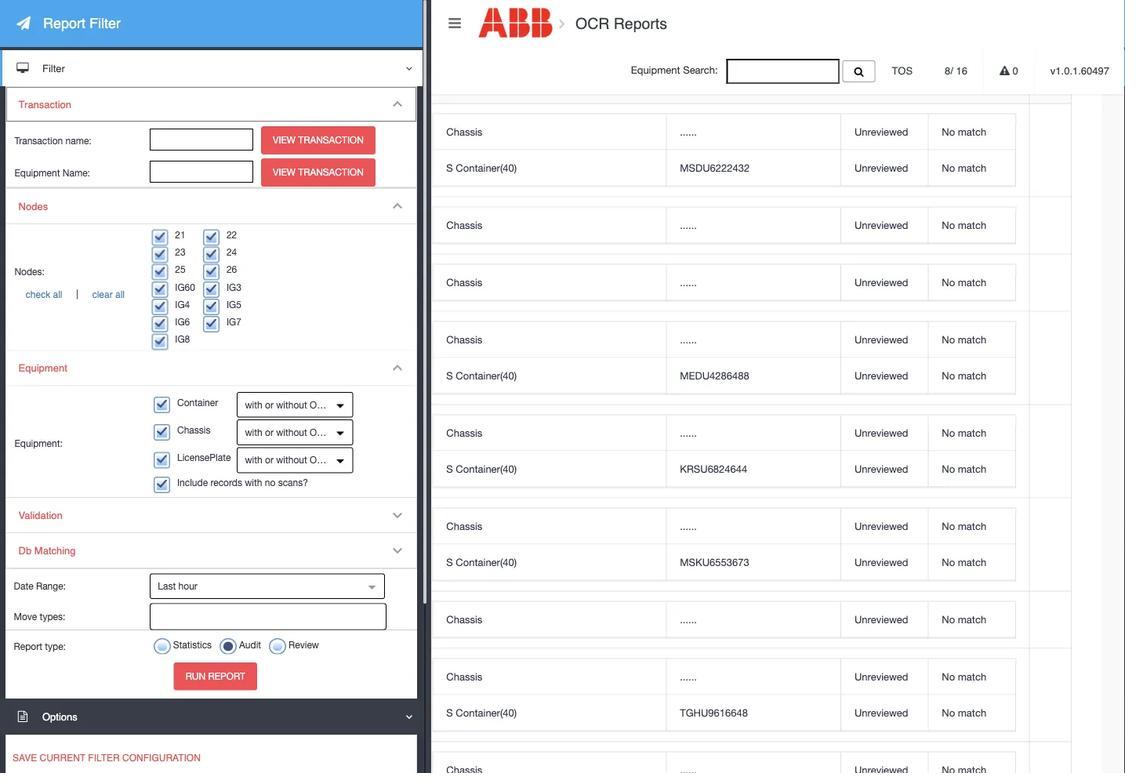 Task type: locate. For each thing, give the bounding box(es) containing it.
1 s container(40) from the top
[[447, 162, 517, 174]]

7 10- from the top
[[93, 622, 108, 634]]

10- left '13:23:30'
[[93, 698, 108, 710]]

1 s container(40) cell from the top
[[434, 150, 667, 186]]

2023- inside ap20231016001773 2023-10-16 13:23:58
[[66, 622, 93, 634]]

view transaction button for name:
[[261, 159, 376, 187]]

1 ...... from the top
[[680, 126, 697, 138]]

16 inside ap20231016001775 2023-10-16 13:24:31
[[108, 285, 120, 297]]

1 vertical spatial report
[[14, 641, 42, 652]]

unreviewed cell
[[841, 114, 929, 150], [841, 150, 929, 186], [841, 207, 929, 244], [841, 265, 929, 301], [841, 322, 929, 358], [841, 358, 929, 394], [841, 416, 929, 452], [841, 452, 929, 488], [841, 509, 929, 545], [841, 545, 929, 581], [841, 602, 929, 638], [841, 660, 929, 696], [841, 696, 929, 732]]

0 vertical spatial ig3
[[227, 281, 242, 292]]

10- inside ap20231016001775 2023-10-16 13:24:31
[[93, 285, 108, 297]]

5 unreviewed from the top
[[855, 334, 909, 346]]

3 unreviewed from the top
[[855, 219, 909, 231]]

s container(40) cell for tghu9616648
[[434, 696, 667, 732]]

equipment down ap20231016001774
[[19, 362, 67, 374]]

...... cell for chassis cell associated with 11th unreviewed cell from the bottom of the grid containing transaction
[[667, 207, 841, 244]]

1 10- from the top
[[93, 152, 108, 164]]

0 vertical spatial 21
[[175, 229, 186, 240]]

25 inside cell
[[256, 144, 267, 156]]

match for 13th unreviewed cell from the bottom
[[959, 126, 987, 138]]

tab
[[55, 43, 111, 70], [109, 43, 179, 69]]

1 vertical spatial ig3
[[256, 352, 272, 364]]

0 horizontal spatial 25
[[175, 264, 186, 275]]

1 vertical spatial with or without ocr
[[245, 427, 330, 438]]

match for 10th unreviewed cell from the bottom
[[959, 276, 987, 288]]

entry cell
[[311, 312, 419, 405]]

s container(40) for medu4286488
[[447, 370, 517, 382]]

filter
[[89, 15, 121, 31], [42, 62, 65, 74]]

7 unreviewed from the top
[[855, 427, 909, 439]]

6 unreviewed cell from the top
[[841, 358, 929, 394]]

1 view from the top
[[273, 135, 296, 146]]

2 all from the left
[[115, 289, 125, 300]]

validation
[[19, 510, 63, 521]]

16 for ap20231016001772 2023-10-16 13:23:56
[[108, 454, 120, 466]]

1 vertical spatial equipment
[[14, 167, 60, 178]]

0 horizontal spatial filter
[[42, 62, 65, 74]]

8/ 16 button
[[930, 47, 984, 94]]

or
[[265, 399, 274, 410], [265, 427, 274, 438], [265, 455, 274, 466]]

s for 23
[[447, 707, 453, 719]]

23 for 13:25:03
[[256, 219, 267, 231]]

container(40) for medu4286488
[[456, 370, 517, 382]]

25 inside the "nodes" menu item
[[175, 264, 186, 275]]

21
[[175, 229, 186, 240], [256, 445, 267, 458]]

16 down ap20231016001771
[[108, 547, 120, 559]]

nodes menu item
[[6, 189, 417, 351]]

review
[[289, 640, 319, 651]]

types:
[[40, 611, 65, 622]]

23 right '22'
[[256, 219, 267, 231]]

1 exit cell from the top
[[311, 104, 419, 197]]

2 vertical spatial without
[[276, 455, 307, 466]]

s for ig3
[[447, 370, 453, 382]]

1 horizontal spatial 25
[[256, 144, 267, 156]]

25 down the node
[[256, 144, 267, 156]]

db
[[19, 545, 32, 557]]

5 match from the top
[[959, 334, 987, 346]]

10- for ap20231016001776 2023-10-16 13:24:54
[[93, 152, 108, 164]]

no match cell for sixth unreviewed cell from the bottom of the grid containing transaction
[[929, 452, 1016, 488]]

last hour
[[158, 581, 198, 592]]

no match cell
[[929, 114, 1016, 150], [929, 150, 1016, 186], [929, 207, 1016, 244], [929, 265, 1016, 301], [929, 322, 1016, 358], [929, 358, 1016, 394], [929, 416, 1016, 452], [929, 452, 1016, 488], [929, 509, 1016, 545], [929, 545, 1016, 581], [929, 602, 1016, 638], [929, 660, 1016, 696], [929, 696, 1016, 732]]

13:23:30
[[123, 698, 162, 710]]

12 match from the top
[[959, 671, 987, 683]]

search image
[[855, 67, 864, 77]]

16 down ap20231016001772
[[108, 454, 120, 466]]

move inside report filter navigation
[[14, 611, 37, 622]]

match for 12th unreviewed cell from the bottom of the grid containing transaction
[[959, 162, 987, 174]]

1 unreviewed from the top
[[855, 126, 909, 138]]

16 down ap20231016001773
[[108, 622, 120, 634]]

1 chassis cell from the top
[[434, 114, 667, 150]]

2 or from the top
[[265, 427, 274, 438]]

nodes link
[[6, 189, 417, 224]]

run report
[[186, 671, 245, 682]]

0 vertical spatial with or without ocr
[[245, 399, 330, 410]]

0 vertical spatial report
[[43, 15, 86, 31]]

chassis cell
[[434, 114, 667, 150], [434, 207, 667, 244], [434, 265, 667, 301], [434, 322, 667, 358], [434, 416, 667, 452], [434, 509, 667, 545], [434, 602, 667, 638], [434, 660, 667, 696]]

0 vertical spatial or
[[265, 399, 274, 410]]

ap20231016001776 2023-10-16 13:24:54
[[66, 136, 162, 164]]

23 down audit
[[256, 689, 267, 702]]

None field
[[727, 59, 840, 84], [150, 605, 170, 630], [727, 59, 840, 84], [150, 605, 170, 630]]

...... cell for chassis cell related to ninth unreviewed cell
[[667, 509, 841, 545]]

0 vertical spatial 23 cell
[[242, 197, 311, 255]]

s
[[447, 162, 453, 174], [447, 370, 453, 382], [447, 463, 453, 475], [447, 556, 453, 569], [447, 707, 453, 719]]

1 all from the left
[[53, 289, 62, 300]]

16 right the 8/
[[957, 65, 968, 77]]

tos
[[893, 65, 913, 77]]

options
[[42, 711, 78, 723]]

0 horizontal spatial ig3
[[227, 281, 242, 292]]

cell
[[53, 104, 242, 197], [1030, 104, 1072, 197], [1030, 197, 1072, 255], [53, 255, 242, 312], [242, 255, 311, 312], [311, 255, 419, 312], [1030, 255, 1072, 312], [53, 312, 242, 405], [1030, 312, 1072, 405], [53, 405, 242, 499], [1030, 405, 1072, 499], [53, 499, 242, 592], [242, 499, 311, 592], [311, 499, 419, 592], [1030, 499, 1072, 592], [53, 592, 242, 649], [242, 592, 311, 649], [311, 592, 419, 649], [1030, 592, 1072, 649], [1030, 649, 1072, 743], [53, 743, 242, 774], [242, 743, 311, 774], [311, 743, 419, 774], [1030, 743, 1072, 774], [434, 753, 667, 774], [667, 753, 841, 774], [841, 753, 929, 774], [929, 753, 1016, 774]]

with or without ocr
[[245, 399, 330, 410], [245, 427, 330, 438], [245, 455, 330, 466]]

1 without from the top
[[276, 399, 307, 410]]

21 inside 'cell'
[[256, 445, 267, 458]]

3 with from the top
[[245, 455, 263, 466]]

2 no match cell from the top
[[929, 150, 1016, 186]]

1 vertical spatial 23
[[175, 247, 186, 258]]

2023- inside ap20231016001776 2023-10-16 13:24:54
[[66, 152, 93, 164]]

move
[[325, 82, 351, 95], [14, 611, 37, 622]]

10- down ap20231016001772
[[93, 454, 108, 466]]

entry
[[325, 352, 358, 364]]

10- inside ap20231016001773 2023-10-16 13:23:58
[[93, 622, 108, 634]]

exit for tghu9616648
[[325, 689, 346, 702]]

1 container(40) from the top
[[456, 162, 517, 174]]

or inside with or without ocr list box
[[265, 455, 274, 466]]

0 vertical spatial view transaction button
[[261, 127, 376, 155]]

match for 13th unreviewed cell from the top of the grid containing transaction
[[959, 707, 987, 719]]

cell containing ap20231016001772
[[53, 405, 242, 499]]

16 inside ap20231016001771 2023-10-16 13:23:53
[[108, 547, 120, 559]]

equipment inside transaction menu item
[[14, 167, 60, 178]]

3 s from the top
[[447, 463, 453, 475]]

matching
[[34, 545, 76, 557]]

1 horizontal spatial 21
[[256, 445, 267, 458]]

5 s container(40) cell from the top
[[434, 696, 667, 732]]

1 vertical spatial 25
[[175, 264, 186, 275]]

6 10- from the top
[[93, 547, 108, 559]]

equipment up nodes
[[14, 167, 60, 178]]

with or without ocr for container
[[245, 399, 330, 410]]

...... cell for chassis cell for 13th unreviewed cell from the bottom
[[667, 114, 841, 150]]

records
[[211, 477, 242, 488]]

10- for ap20231016001771 2023-10-16 13:23:53
[[93, 547, 108, 559]]

0 vertical spatial equipment
[[631, 64, 681, 76]]

all
[[53, 289, 62, 300], [115, 289, 125, 300]]

5 chassis cell from the top
[[434, 416, 667, 452]]

match for third unreviewed cell from the bottom of the grid containing transaction
[[959, 614, 987, 626]]

clear all link
[[81, 289, 136, 300]]

2023-
[[66, 152, 93, 164], [66, 227, 93, 240], [66, 285, 93, 297], [66, 360, 93, 372], [66, 454, 93, 466], [66, 547, 93, 559], [66, 622, 93, 634], [66, 698, 93, 710]]

9 match from the top
[[959, 520, 987, 532]]

2 horizontal spatial report
[[208, 671, 245, 682]]

krsu6824644 cell
[[667, 452, 841, 488]]

row containing ap20231016001773
[[53, 592, 1072, 649]]

1 vertical spatial filter
[[42, 62, 65, 74]]

None text field
[[150, 129, 253, 151]]

0 horizontal spatial 21
[[175, 229, 186, 240]]

3 s container(40) cell from the top
[[434, 452, 667, 488]]

cell containing ap20231016001771
[[53, 499, 242, 592]]

with up with or without ocr list box
[[245, 427, 263, 438]]

run report button
[[174, 663, 257, 691]]

13:25:03
[[123, 227, 162, 240]]

2 container(40) from the top
[[456, 370, 517, 382]]

4 container(40) from the top
[[456, 556, 517, 569]]

exit cell for krsu6824644
[[311, 405, 419, 499]]

no match cell for 12th unreviewed cell from the bottom of the grid containing transaction
[[929, 150, 1016, 186]]

1 vertical spatial view transaction
[[273, 167, 364, 178]]

2023- inside ap20231016001775 2023-10-16 13:24:31
[[66, 285, 93, 297]]

5 container(40) from the top
[[456, 707, 517, 719]]

1 vertical spatial view
[[273, 167, 296, 178]]

ap20231016001772 2023-10-16 13:23:56
[[66, 437, 162, 466]]

5 unreviewed cell from the top
[[841, 322, 929, 358]]

7 no match cell from the top
[[929, 416, 1016, 452]]

none text field inside transaction menu item
[[150, 161, 253, 183]]

move left types:
[[14, 611, 37, 622]]

1 horizontal spatial move
[[325, 82, 351, 95]]

s container(40) for msku6553673
[[447, 556, 517, 569]]

0
[[1011, 65, 1019, 77]]

8 no match cell from the top
[[929, 452, 1016, 488]]

6 unreviewed from the top
[[855, 370, 909, 382]]

16 down ap20231016001776
[[108, 152, 120, 164]]

match for sixth unreviewed cell from the top
[[959, 370, 987, 382]]

report
[[43, 15, 86, 31], [14, 641, 42, 652], [208, 671, 245, 682]]

10- down ap20231016001775
[[93, 285, 108, 297]]

2 vertical spatial with or without ocr
[[245, 455, 330, 466]]

ocr inside list box
[[310, 455, 330, 466]]

view for equipment name:
[[273, 167, 296, 178]]

0 vertical spatial view
[[273, 135, 296, 146]]

view transaction for transaction name:
[[273, 135, 364, 146]]

9 no match cell from the top
[[929, 509, 1016, 545]]

8 chassis cell from the top
[[434, 660, 667, 696]]

13 no match cell from the top
[[929, 696, 1016, 732]]

with left no
[[245, 477, 262, 488]]

6 match from the top
[[959, 370, 987, 382]]

view transaction for equipment name:
[[273, 167, 364, 178]]

2 vertical spatial 23
[[256, 689, 267, 702]]

validation link
[[6, 498, 417, 534]]

5 10- from the top
[[93, 454, 108, 466]]

1 vertical spatial move
[[14, 611, 37, 622]]

16 for ap20231016001775 2023-10-16 13:24:31
[[108, 285, 120, 297]]

chassis cell for 13th unreviewed cell from the bottom
[[434, 114, 667, 150]]

0 horizontal spatial move
[[14, 611, 37, 622]]

10 no match cell from the top
[[929, 545, 1016, 581]]

2023- inside ap20231016001774 2023-10-16 13:24:16
[[66, 360, 93, 372]]

16 inside ap20231016001772 2023-10-16 13:23:56
[[108, 454, 120, 466]]

row containing transaction
[[53, 74, 1072, 104]]

10 no from the top
[[943, 556, 956, 569]]

no
[[265, 477, 276, 488]]

reports
[[614, 15, 668, 32]]

10- down ap20231016001774
[[93, 360, 108, 372]]

0 horizontal spatial all
[[53, 289, 62, 300]]

with
[[245, 399, 263, 410], [245, 427, 263, 438], [245, 455, 263, 466], [245, 477, 262, 488]]

equipment link
[[6, 351, 417, 386]]

10- inside ap20231016001776 2023-10-16 13:24:54
[[93, 152, 108, 164]]

3 10- from the top
[[93, 285, 108, 297]]

4 s container(40) cell from the top
[[434, 545, 667, 581]]

2 s from the top
[[447, 370, 453, 382]]

no match cell for 12th unreviewed cell from the top of the grid containing transaction
[[929, 660, 1016, 696]]

2 match from the top
[[959, 162, 987, 174]]

ocr inside row
[[433, 82, 455, 95]]

cell containing ap20231016001774
[[53, 312, 242, 405]]

1 or from the top
[[265, 399, 274, 410]]

7 match from the top
[[959, 427, 987, 439]]

1 match from the top
[[959, 126, 987, 138]]

......
[[680, 126, 697, 138], [680, 219, 697, 231], [680, 276, 697, 288], [680, 334, 697, 346], [680, 427, 697, 439], [680, 520, 697, 532], [680, 614, 697, 626], [680, 671, 697, 683]]

match for seventh unreviewed cell from the top of the grid containing transaction
[[959, 427, 987, 439]]

3 exit from the top
[[325, 445, 346, 458]]

0 horizontal spatial report
[[14, 641, 42, 652]]

with down equipment link at the top left of the page
[[245, 399, 263, 410]]

0 vertical spatial without
[[276, 399, 307, 410]]

match for 11th unreviewed cell from the bottom of the grid containing transaction
[[959, 219, 987, 231]]

16 down ap20231016001774
[[108, 360, 120, 372]]

grid
[[53, 74, 1072, 774]]

ig3 inside cell
[[256, 352, 272, 364]]

10- down ap20231016001773
[[93, 622, 108, 634]]

23 up ig60
[[175, 247, 186, 258]]

0 vertical spatial 23
[[256, 219, 267, 231]]

8/
[[946, 65, 954, 77]]

0 vertical spatial move
[[325, 82, 351, 95]]

10- for ap20231016001775 2023-10-16 13:24:31
[[93, 285, 108, 297]]

menu
[[5, 188, 417, 570]]

2 vertical spatial or
[[265, 455, 274, 466]]

no match
[[943, 126, 987, 138], [943, 162, 987, 174], [943, 219, 987, 231], [943, 276, 987, 288], [943, 334, 987, 346], [943, 370, 987, 382], [943, 427, 987, 439], [943, 463, 987, 475], [943, 520, 987, 532], [943, 556, 987, 569], [943, 614, 987, 626], [943, 671, 987, 683], [943, 707, 987, 719]]

0 vertical spatial filter
[[89, 15, 121, 31]]

1 vertical spatial without
[[276, 427, 307, 438]]

ig7
[[227, 316, 242, 327]]

2 tab from the left
[[109, 43, 179, 69]]

ap20231016001774
[[66, 344, 159, 356]]

equipment menu item
[[6, 351, 417, 498]]

21 cell
[[242, 405, 311, 499]]

report filter
[[43, 15, 121, 31]]

ig3
[[227, 281, 242, 292], [256, 352, 272, 364]]

transaction link
[[6, 87, 417, 122]]

exit cell
[[311, 104, 419, 197], [311, 197, 419, 255], [311, 405, 419, 499], [311, 649, 419, 743]]

8 match from the top
[[959, 463, 987, 475]]

21 up no
[[256, 445, 267, 458]]

None text field
[[150, 161, 253, 183]]

2 with from the top
[[245, 427, 263, 438]]

tab list
[[53, 43, 1102, 774]]

row
[[53, 74, 1072, 104], [53, 104, 1072, 197], [434, 114, 1016, 150], [434, 150, 1016, 186], [53, 197, 1072, 255], [434, 207, 1016, 244], [53, 255, 1072, 312], [434, 265, 1016, 301], [53, 312, 1072, 405], [434, 322, 1016, 358], [434, 358, 1016, 394], [53, 405, 1072, 499], [434, 416, 1016, 452], [434, 452, 1016, 488], [53, 499, 1072, 592], [434, 509, 1016, 545], [434, 545, 1016, 581], [53, 592, 1072, 649], [434, 602, 1016, 638], [53, 649, 1072, 743], [434, 660, 1016, 696], [434, 696, 1016, 732], [53, 743, 1072, 774], [434, 753, 1016, 774]]

equipment left search:
[[631, 64, 681, 76]]

16 for ap20231016001771 2023-10-16 13:23:53
[[108, 547, 120, 559]]

25 up ig60
[[175, 264, 186, 275]]

all right check
[[53, 289, 62, 300]]

1 horizontal spatial ig3
[[256, 352, 272, 364]]

chassis cell for fifth unreviewed cell from the top of the grid containing transaction
[[434, 322, 667, 358]]

1 unreviewed cell from the top
[[841, 114, 929, 150]]

10 no match from the top
[[943, 556, 987, 569]]

5 s from the top
[[447, 707, 453, 719]]

4 exit cell from the top
[[311, 649, 419, 743]]

21 right 13:25:03
[[175, 229, 186, 240]]

move for move types:
[[14, 611, 37, 622]]

ig3 cell
[[242, 312, 311, 405]]

1 horizontal spatial report
[[43, 15, 86, 31]]

no match cell for 11th unreviewed cell from the bottom of the grid containing transaction
[[929, 207, 1016, 244]]

0 vertical spatial view transaction
[[273, 135, 364, 146]]

4 ...... cell from the top
[[667, 322, 841, 358]]

6 2023- from the top
[[66, 547, 93, 559]]

2023- inside ap20231016001771 2023-10-16 13:23:53
[[66, 547, 93, 559]]

without
[[276, 399, 307, 410], [276, 427, 307, 438], [276, 455, 307, 466]]

ig3 for 21
[[256, 352, 272, 364]]

ig6
[[175, 316, 190, 327]]

10- for ap20231016001773 2023-10-16 13:23:58
[[93, 622, 108, 634]]

view
[[273, 135, 296, 146], [273, 167, 296, 178]]

1 ...... cell from the top
[[667, 114, 841, 150]]

13:23:58
[[123, 622, 162, 634]]

...... cell
[[667, 114, 841, 150], [667, 207, 841, 244], [667, 265, 841, 301], [667, 322, 841, 358], [667, 416, 841, 452], [667, 509, 841, 545], [667, 602, 841, 638], [667, 660, 841, 696]]

3 exit cell from the top
[[311, 405, 419, 499]]

menu containing nodes
[[5, 188, 417, 570]]

ig3 inside the "nodes" menu item
[[227, 281, 242, 292]]

2 vertical spatial equipment
[[19, 362, 67, 374]]

move inside grid
[[325, 82, 351, 95]]

with up 'include records with no scans?'
[[245, 455, 263, 466]]

16 inside ap20231016001774 2023-10-16 13:24:16
[[108, 360, 120, 372]]

8 2023- from the top
[[66, 698, 93, 710]]

2023- inside ap20231016001772 2023-10-16 13:23:56
[[66, 454, 93, 466]]

12 no from the top
[[943, 671, 956, 683]]

10- down ap20231016001776
[[93, 152, 108, 164]]

chassis cell for ninth unreviewed cell
[[434, 509, 667, 545]]

10- for ap20231016001772 2023-10-16 13:23:56
[[93, 454, 108, 466]]

clear all
[[92, 289, 125, 300]]

no match cell for ninth unreviewed cell
[[929, 509, 1016, 545]]

match
[[959, 126, 987, 138], [959, 162, 987, 174], [959, 219, 987, 231], [959, 276, 987, 288], [959, 334, 987, 346], [959, 370, 987, 382], [959, 427, 987, 439], [959, 463, 987, 475], [959, 520, 987, 532], [959, 556, 987, 569], [959, 614, 987, 626], [959, 671, 987, 683], [959, 707, 987, 719]]

equipment for name:
[[14, 167, 60, 178]]

3 without from the top
[[276, 455, 307, 466]]

last
[[158, 581, 176, 592]]

25
[[256, 144, 267, 156], [175, 264, 186, 275]]

1 horizontal spatial all
[[115, 289, 125, 300]]

10- inside ap20231016001772 2023-10-16 13:23:56
[[93, 454, 108, 466]]

4 with from the top
[[245, 477, 262, 488]]

row group
[[53, 104, 1072, 774], [434, 114, 1016, 186], [434, 322, 1016, 394], [434, 416, 1016, 488], [434, 509, 1016, 581], [434, 660, 1016, 732]]

10- inside ap20231016001771 2023-10-16 13:23:53
[[93, 547, 108, 559]]

10- down ap20231016001771
[[93, 547, 108, 559]]

1 vertical spatial 23 cell
[[242, 649, 311, 743]]

16 for ap20231016001774 2023-10-16 13:24:16
[[108, 360, 120, 372]]

s container(40) cell
[[434, 150, 667, 186], [434, 358, 667, 394], [434, 452, 667, 488], [434, 545, 667, 581], [434, 696, 667, 732]]

v1.0.1.60497 button
[[1036, 47, 1126, 94]]

move left the type
[[325, 82, 351, 95]]

16 for ap20231016001773 2023-10-16 13:23:58
[[108, 622, 120, 634]]

16 inside ap20231016001773 2023-10-16 13:23:58
[[108, 622, 120, 634]]

4 no match cell from the top
[[929, 265, 1016, 301]]

5 ...... from the top
[[680, 427, 697, 439]]

2 vertical spatial report
[[208, 671, 245, 682]]

chassis cell for third unreviewed cell from the bottom of the grid containing transaction
[[434, 602, 667, 638]]

msdu6222432 cell
[[667, 150, 841, 186]]

no match cell for fifth unreviewed cell from the top of the grid containing transaction
[[929, 322, 1016, 358]]

2 unreviewed from the top
[[855, 162, 909, 174]]

1 vertical spatial 21
[[256, 445, 267, 458]]

transaction
[[66, 82, 119, 95], [19, 98, 71, 110], [298, 135, 364, 146], [14, 135, 63, 146], [298, 167, 364, 178]]

23 cell
[[242, 197, 311, 255], [242, 649, 311, 743]]

16 down ap20231016001775
[[108, 285, 120, 297]]

ap20231016001771
[[66, 531, 159, 543]]

0 vertical spatial 25
[[256, 144, 267, 156]]

check all
[[26, 289, 62, 300]]

12 unreviewed from the top
[[855, 671, 909, 683]]

s container(40) for tghu9616648
[[447, 707, 517, 719]]

bars image
[[449, 16, 461, 30]]

11 no match cell from the top
[[929, 602, 1016, 638]]

ig4
[[175, 299, 190, 310]]

6 ...... from the top
[[680, 520, 697, 532]]

transaction inside row
[[66, 82, 119, 95]]

2 view transaction button from the top
[[261, 159, 376, 187]]

10- left 13:25:03
[[93, 227, 108, 240]]

...... cell for 12th unreviewed cell from the top of the grid containing transaction chassis cell
[[667, 660, 841, 696]]

grid containing transaction
[[53, 74, 1072, 774]]

view for transaction name:
[[273, 135, 296, 146]]

2 view from the top
[[273, 167, 296, 178]]

1 23 cell from the top
[[242, 197, 311, 255]]

1 vertical spatial or
[[265, 427, 274, 438]]

all right clear
[[115, 289, 125, 300]]

1 exit from the top
[[325, 144, 346, 156]]

1 vertical spatial view transaction button
[[261, 159, 376, 187]]

13 no match from the top
[[943, 707, 987, 719]]

3 s container(40) from the top
[[447, 463, 517, 475]]

16 left 13:25:03
[[108, 227, 120, 240]]

10- inside ap20231016001774 2023-10-16 13:24:16
[[93, 360, 108, 372]]

2 ...... cell from the top
[[667, 207, 841, 244]]

16 inside ap20231016001776 2023-10-16 13:24:54
[[108, 152, 120, 164]]

8 ...... cell from the top
[[667, 660, 841, 696]]



Task type: vqa. For each thing, say whether or not it's contained in the screenshot.
the Chassis related to "Chassis" cell related to MSKU6553673
no



Task type: describe. For each thing, give the bounding box(es) containing it.
exit cell for msdu6222432
[[311, 104, 419, 197]]

16 inside dropdown button
[[957, 65, 968, 77]]

msdu6222432
[[680, 162, 750, 174]]

check all link
[[14, 289, 74, 300]]

6 no match from the top
[[943, 370, 987, 382]]

nodes:
[[14, 266, 45, 277]]

26
[[227, 264, 237, 275]]

9 unreviewed cell from the top
[[841, 509, 929, 545]]

match for 10th unreviewed cell from the top
[[959, 556, 987, 569]]

report type:
[[14, 641, 66, 652]]

msku6553673
[[680, 556, 750, 569]]

report for report filter
[[43, 15, 86, 31]]

11 no from the top
[[943, 614, 956, 626]]

msku6553673 cell
[[667, 545, 841, 581]]

match for ninth unreviewed cell
[[959, 520, 987, 532]]

8 10- from the top
[[93, 698, 108, 710]]

db matching
[[19, 545, 76, 557]]

10 unreviewed from the top
[[855, 556, 909, 569]]

1 no match from the top
[[943, 126, 987, 138]]

...... cell for fifth unreviewed cell from the top of the grid containing transaction chassis cell
[[667, 322, 841, 358]]

include
[[177, 477, 208, 488]]

chassis cell for 10th unreviewed cell from the bottom
[[434, 265, 667, 301]]

13 unreviewed from the top
[[855, 707, 909, 719]]

4 s from the top
[[447, 556, 453, 569]]

...... cell for chassis cell for 10th unreviewed cell from the bottom
[[667, 265, 841, 301]]

13:24:31
[[123, 285, 162, 297]]

9 no match from the top
[[943, 520, 987, 532]]

2 10- from the top
[[93, 227, 108, 240]]

tos button
[[877, 47, 929, 94]]

row group for 21
[[434, 416, 1016, 488]]

ap20231016001771 2023-10-16 13:23:53
[[66, 531, 162, 559]]

medu4286488 cell
[[667, 358, 841, 394]]

1 tab from the left
[[55, 43, 111, 70]]

5 no match from the top
[[943, 334, 987, 346]]

equipment:
[[14, 438, 63, 449]]

run
[[186, 671, 206, 682]]

8 unreviewed from the top
[[855, 463, 909, 475]]

container(40) for msku6553673
[[456, 556, 517, 569]]

medu4286488
[[680, 370, 750, 382]]

ap20231016001775 2023-10-16 13:24:31
[[66, 268, 162, 297]]

1 no from the top
[[943, 126, 956, 138]]

s container(40) cell for krsu6824644
[[434, 452, 667, 488]]

13 unreviewed cell from the top
[[841, 696, 929, 732]]

s container(40) for krsu6824644
[[447, 463, 517, 475]]

container
[[177, 397, 218, 408]]

3 unreviewed cell from the top
[[841, 207, 929, 244]]

7 no from the top
[[943, 427, 956, 439]]

equipment for search:
[[631, 64, 681, 76]]

3 no match from the top
[[943, 219, 987, 231]]

7 unreviewed cell from the top
[[841, 416, 929, 452]]

chassis inside equipment menu item
[[177, 425, 211, 436]]

include records with no scans?
[[177, 477, 308, 488]]

chassis cell for 11th unreviewed cell from the bottom of the grid containing transaction
[[434, 207, 667, 244]]

audit
[[239, 640, 261, 651]]

8/ 16
[[946, 65, 968, 77]]

ig60
[[175, 281, 195, 292]]

16 left '13:23:30'
[[108, 698, 120, 710]]

23 inside the "nodes" menu item
[[175, 247, 186, 258]]

search:
[[684, 64, 718, 76]]

11 unreviewed cell from the top
[[841, 602, 929, 638]]

2 ...... from the top
[[680, 219, 697, 231]]

chassis cell for seventh unreviewed cell from the top of the grid containing transaction
[[434, 416, 667, 452]]

clear
[[92, 289, 113, 300]]

2 2023- from the top
[[66, 227, 93, 240]]

name:
[[66, 135, 92, 146]]

9 no from the top
[[943, 520, 956, 532]]

transaction name:
[[14, 135, 92, 146]]

filter link
[[0, 50, 423, 86]]

3 no from the top
[[943, 219, 956, 231]]

s container(40) cell for msku6553673
[[434, 545, 667, 581]]

type:
[[45, 641, 66, 652]]

range:
[[36, 581, 66, 592]]

2 unreviewed cell from the top
[[841, 150, 929, 186]]

grid inside tab list
[[53, 74, 1072, 774]]

|
[[74, 288, 81, 299]]

hour
[[179, 581, 198, 592]]

2023- for ap20231016001772 2023-10-16 13:23:56
[[66, 454, 93, 466]]

...... cell for third unreviewed cell from the bottom of the grid containing transaction's chassis cell
[[667, 602, 841, 638]]

with inside list box
[[245, 455, 263, 466]]

10 unreviewed cell from the top
[[841, 545, 929, 581]]

name:
[[63, 167, 90, 178]]

ig3 for ig5
[[227, 281, 242, 292]]

cell containing ap20231016001776
[[53, 104, 242, 197]]

ocr reads
[[433, 82, 487, 95]]

2 exit cell from the top
[[311, 197, 419, 255]]

ig8
[[175, 334, 190, 345]]

all for check all
[[53, 289, 62, 300]]

no match cell for 13th unreviewed cell from the bottom
[[929, 114, 1016, 150]]

...... cell for chassis cell associated with seventh unreviewed cell from the top of the grid containing transaction
[[667, 416, 841, 452]]

equipment search:
[[631, 64, 727, 76]]

warning image
[[1000, 66, 1011, 76]]

no match cell for sixth unreviewed cell from the top
[[929, 358, 1016, 394]]

ap20231016001773 2023-10-16 13:23:58
[[66, 606, 162, 634]]

row group for ig3
[[434, 322, 1016, 394]]

8 ...... from the top
[[680, 671, 697, 683]]

krsu6824644
[[680, 463, 748, 475]]

s container(40) cell for medu4286488
[[434, 358, 667, 394]]

s for 21
[[447, 463, 453, 475]]

container(40) for tghu9616648
[[456, 707, 517, 719]]

exit for krsu6824644
[[325, 445, 346, 458]]

tab list containing transaction
[[53, 43, 1102, 774]]

2023- for ap20231016001776 2023-10-16 13:24:54
[[66, 152, 93, 164]]

no match cell for 10th unreviewed cell from the bottom
[[929, 265, 1016, 301]]

8 no from the top
[[943, 463, 956, 475]]

4 no from the top
[[943, 276, 956, 288]]

21 inside the "nodes" menu item
[[175, 229, 186, 240]]

container(40) for krsu6824644
[[456, 463, 517, 475]]

move for move type
[[325, 82, 351, 95]]

scans?
[[278, 477, 308, 488]]

1 horizontal spatial filter
[[89, 15, 121, 31]]

2023- for ap20231016001774 2023-10-16 13:24:16
[[66, 360, 93, 372]]

match for fifth unreviewed cell from the top of the grid containing transaction
[[959, 334, 987, 346]]

report for report type:
[[14, 641, 42, 652]]

no match cell for 10th unreviewed cell from the top
[[929, 545, 1016, 581]]

11 no match from the top
[[943, 614, 987, 626]]

or for chassis
[[265, 427, 274, 438]]

4 unreviewed from the top
[[855, 276, 909, 288]]

report filter navigation
[[0, 0, 423, 774]]

s container(40) for msdu6222432
[[447, 162, 517, 174]]

without for chassis
[[276, 427, 307, 438]]

0 button
[[985, 47, 1035, 94]]

container(40) for msdu6222432
[[456, 162, 517, 174]]

match for sixth unreviewed cell from the bottom of the grid containing transaction
[[959, 463, 987, 475]]

no match cell for seventh unreviewed cell from the top of the grid containing transaction
[[929, 416, 1016, 452]]

s for 25
[[447, 162, 453, 174]]

ocr reports
[[572, 15, 668, 32]]

22
[[227, 229, 237, 240]]

ap20231016001772
[[66, 437, 159, 449]]

13 no from the top
[[943, 707, 956, 719]]

row group for 23
[[434, 660, 1016, 732]]

db matching link
[[6, 534, 417, 569]]

ig5
[[227, 299, 242, 310]]

10- for ap20231016001774 2023-10-16 13:24:16
[[93, 360, 108, 372]]

ap20231016001774 2023-10-16 13:24:16
[[66, 344, 162, 372]]

equipment inside menu item
[[19, 362, 67, 374]]

23 for 13:23:30
[[256, 689, 267, 702]]

tghu9616648 cell
[[667, 696, 841, 732]]

options link
[[0, 699, 423, 735]]

2023-10-16 13:23:30
[[66, 698, 162, 710]]

nodes
[[19, 200, 48, 212]]

cell containing ap20231016001775
[[53, 255, 242, 312]]

16 for ap20231016001776 2023-10-16 13:24:54
[[108, 152, 120, 164]]

7 ...... from the top
[[680, 614, 697, 626]]

report filter link
[[0, 0, 423, 47]]

ap20231016001776
[[66, 136, 159, 148]]

no match cell for third unreviewed cell from the bottom of the grid containing transaction
[[929, 602, 1016, 638]]

view transaction button for name:
[[261, 127, 376, 155]]

13:23:56
[[123, 454, 162, 466]]

check
[[26, 289, 50, 300]]

4 ...... from the top
[[680, 334, 697, 346]]

date range:
[[14, 581, 66, 592]]

13:24:16
[[123, 360, 162, 372]]

4 no match from the top
[[943, 276, 987, 288]]

2023- for ap20231016001771 2023-10-16 13:23:53
[[66, 547, 93, 559]]

23 cell for 13:23:30
[[242, 649, 311, 743]]

ap20231016001775
[[66, 268, 159, 281]]

without inside list box
[[276, 455, 307, 466]]

2 no match from the top
[[943, 162, 987, 174]]

8 no match from the top
[[943, 463, 987, 475]]

type
[[353, 82, 375, 95]]

licenseplate
[[177, 452, 231, 463]]

no match cell for 13th unreviewed cell from the top of the grid containing transaction
[[929, 696, 1016, 732]]

transaction menu item
[[6, 87, 417, 187]]

tghu9616648
[[680, 707, 748, 719]]

v1.0.1.60497
[[1051, 65, 1110, 77]]

3 ...... from the top
[[680, 276, 697, 288]]

match for 12th unreviewed cell from the top of the grid containing transaction
[[959, 671, 987, 683]]

or for container
[[265, 399, 274, 410]]

without for container
[[276, 399, 307, 410]]

none text field inside transaction menu item
[[150, 129, 253, 151]]

12 unreviewed cell from the top
[[841, 660, 929, 696]]

2 no from the top
[[943, 162, 956, 174]]

23 cell for 13:25:03
[[242, 197, 311, 255]]

13:24:54
[[123, 152, 162, 164]]

row containing ap20231016001775
[[53, 255, 1072, 312]]

with or without ocr for chassis
[[245, 427, 330, 438]]

1 with from the top
[[245, 399, 263, 410]]

all for clear all
[[115, 289, 125, 300]]

exit cell for tghu9616648
[[311, 649, 419, 743]]

5 no from the top
[[943, 334, 956, 346]]

4 unreviewed cell from the top
[[841, 265, 929, 301]]

12 no match from the top
[[943, 671, 987, 683]]

2023- for ap20231016001773 2023-10-16 13:23:58
[[66, 622, 93, 634]]

6 no from the top
[[943, 370, 956, 382]]

equipment name:
[[14, 167, 90, 178]]

11 unreviewed from the top
[[855, 614, 909, 626]]

cell containing ap20231016001773
[[53, 592, 242, 649]]

8 unreviewed cell from the top
[[841, 452, 929, 488]]

move types:
[[14, 611, 65, 622]]

reads
[[458, 82, 487, 95]]

s container(40) cell for msdu6222432
[[434, 150, 667, 186]]

move type
[[325, 82, 375, 95]]

exit for msdu6222432
[[325, 144, 346, 156]]

date
[[14, 581, 33, 592]]

chassis cell for 12th unreviewed cell from the top of the grid containing transaction
[[434, 660, 667, 696]]

9 unreviewed from the top
[[855, 520, 909, 532]]

node
[[256, 82, 281, 95]]

2 exit from the top
[[325, 219, 346, 231]]

row group for 25
[[434, 114, 1016, 186]]

2023-10-16 13:25:03
[[66, 227, 162, 240]]

ap20231016001773
[[66, 606, 159, 618]]

7 no match from the top
[[943, 427, 987, 439]]

with or without ocr list box
[[237, 448, 354, 473]]

report inside button
[[208, 671, 245, 682]]

13:23:53
[[123, 547, 162, 559]]

25 cell
[[242, 104, 311, 197]]

2023- for ap20231016001775 2023-10-16 13:24:31
[[66, 285, 93, 297]]

24
[[227, 247, 237, 258]]

menu inside report filter navigation
[[5, 188, 417, 570]]

with or without ocr inside list box
[[245, 455, 330, 466]]



